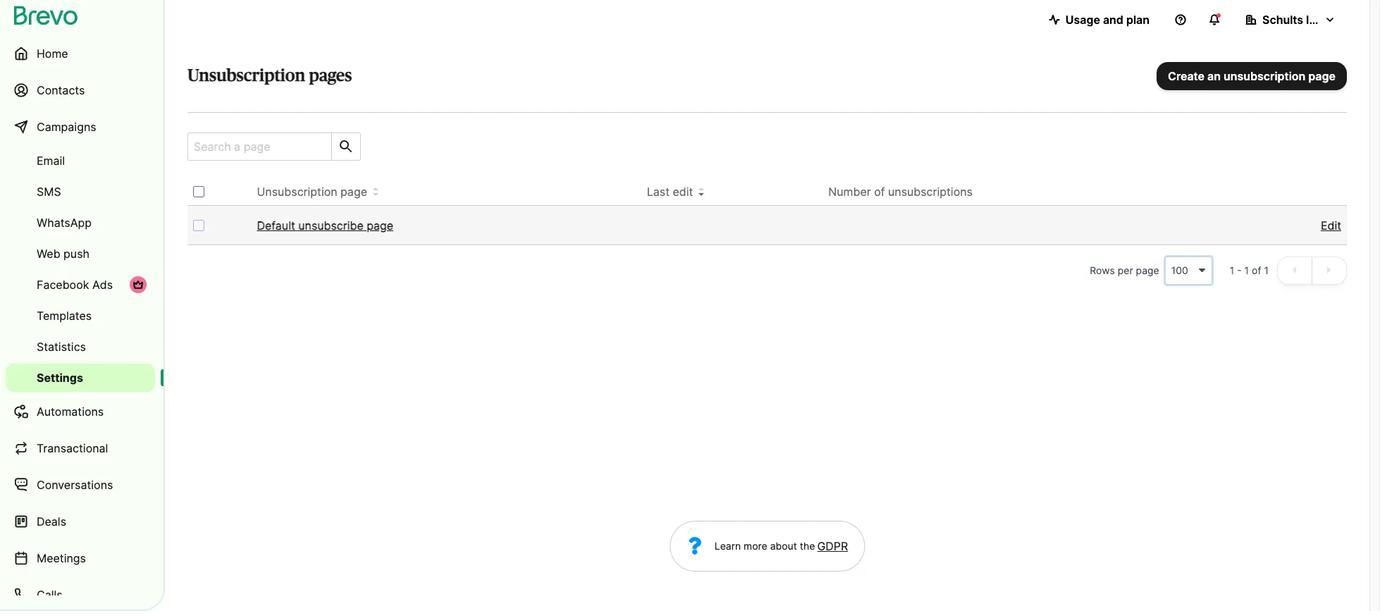 Task type: describe. For each thing, give the bounding box(es) containing it.
campaigns
[[37, 120, 96, 134]]

schults inc
[[1263, 13, 1323, 27]]

sms
[[37, 185, 61, 199]]

sms link
[[6, 178, 155, 206]]

campaigns link
[[6, 110, 155, 144]]

page right "per"
[[1137, 264, 1160, 276]]

deals
[[37, 515, 66, 529]]

page right unsubscribe
[[367, 219, 394, 233]]

email link
[[6, 147, 155, 175]]

unsubscription
[[1224, 69, 1306, 83]]

calls link
[[6, 578, 155, 611]]

1 1 from the left
[[1231, 264, 1235, 276]]

unsubscription page
[[257, 185, 367, 199]]

Campaign name search field
[[188, 133, 326, 160]]

about
[[771, 540, 798, 552]]

web push
[[37, 247, 90, 261]]

usage and plan button
[[1038, 6, 1162, 34]]

conversations
[[37, 478, 113, 492]]

unsubscribe
[[298, 219, 364, 233]]

push
[[64, 247, 90, 261]]

statistics link
[[6, 333, 155, 361]]

unsubscription page button
[[257, 183, 379, 200]]

deals link
[[6, 505, 155, 539]]

calls
[[37, 588, 63, 602]]

unsubscriptions
[[889, 185, 973, 199]]

more
[[744, 540, 768, 552]]

edit link
[[1322, 217, 1342, 234]]

facebook ads
[[37, 278, 113, 292]]

number of unsubscriptions button
[[829, 183, 985, 200]]

learn
[[715, 540, 741, 552]]

3 1 from the left
[[1265, 264, 1270, 276]]

home link
[[6, 37, 155, 71]]

meetings
[[37, 552, 86, 566]]

ads
[[92, 278, 113, 292]]

gdpr
[[818, 540, 849, 554]]

usage
[[1066, 13, 1101, 27]]

unsubscription for unsubscription pages
[[188, 68, 305, 85]]

default
[[257, 219, 295, 233]]

rows per page
[[1090, 264, 1160, 276]]

facebook ads link
[[6, 271, 155, 299]]

number of unsubscriptions
[[829, 185, 973, 199]]

an
[[1208, 69, 1222, 83]]

search button
[[331, 133, 360, 160]]

settings
[[37, 371, 83, 385]]

email
[[37, 154, 65, 168]]

the
[[800, 540, 816, 552]]

contacts link
[[6, 73, 155, 107]]

2 1 from the left
[[1245, 264, 1250, 276]]

edit
[[673, 185, 694, 199]]



Task type: vqa. For each thing, say whether or not it's contained in the screenshot.
the 'Paused'
no



Task type: locate. For each thing, give the bounding box(es) containing it.
rows
[[1090, 264, 1116, 276]]

plan
[[1127, 13, 1150, 27]]

1 horizontal spatial 1
[[1245, 264, 1250, 276]]

and
[[1104, 13, 1124, 27]]

unsubscription pages
[[188, 68, 352, 85]]

edit
[[1322, 219, 1342, 233]]

create
[[1169, 69, 1205, 83]]

page
[[1309, 69, 1337, 83], [341, 185, 367, 199], [367, 219, 394, 233], [1137, 264, 1160, 276]]

templates
[[37, 309, 92, 323]]

per
[[1118, 264, 1134, 276]]

home
[[37, 47, 68, 61]]

transactional link
[[6, 432, 155, 465]]

of
[[875, 185, 885, 199], [1253, 264, 1262, 276]]

pages
[[309, 68, 352, 85]]

of inside button
[[875, 185, 885, 199]]

learn more about the gdpr
[[715, 540, 849, 554]]

number
[[829, 185, 872, 199]]

whatsapp
[[37, 216, 92, 230]]

conversations link
[[6, 468, 155, 502]]

inc
[[1307, 13, 1323, 27]]

last
[[647, 185, 670, 199]]

schults
[[1263, 13, 1304, 27]]

0 horizontal spatial of
[[875, 185, 885, 199]]

gdpr link
[[816, 538, 849, 555]]

search image
[[338, 138, 355, 155]]

2 horizontal spatial 1
[[1265, 264, 1270, 276]]

unsubscription
[[188, 68, 305, 85], [257, 185, 338, 199]]

unsubscription for unsubscription page
[[257, 185, 338, 199]]

transactional
[[37, 442, 108, 456]]

whatsapp link
[[6, 209, 155, 237]]

statistics
[[37, 340, 86, 354]]

last edit
[[647, 185, 694, 199]]

0 vertical spatial unsubscription
[[188, 68, 305, 85]]

default unsubscribe page link
[[257, 219, 394, 233]]

web push link
[[6, 240, 155, 268]]

automations
[[37, 405, 104, 419]]

0 horizontal spatial 1
[[1231, 264, 1235, 276]]

unsubscription inside unsubscription page button
[[257, 185, 338, 199]]

0 vertical spatial of
[[875, 185, 885, 199]]

settings link
[[6, 364, 155, 392]]

1 vertical spatial of
[[1253, 264, 1262, 276]]

contacts
[[37, 83, 85, 97]]

page up unsubscribe
[[341, 185, 367, 199]]

of right number
[[875, 185, 885, 199]]

schults inc button
[[1235, 6, 1348, 34]]

default unsubscribe page
[[257, 219, 394, 233]]

usage and plan
[[1066, 13, 1150, 27]]

create an unsubscription page
[[1169, 69, 1337, 83]]

1
[[1231, 264, 1235, 276], [1245, 264, 1250, 276], [1265, 264, 1270, 276]]

page down inc
[[1309, 69, 1337, 83]]

create an unsubscription page link
[[1157, 62, 1348, 90]]

1 horizontal spatial of
[[1253, 264, 1262, 276]]

meetings link
[[6, 542, 155, 576]]

web
[[37, 247, 60, 261]]

left___rvooi image
[[133, 279, 144, 291]]

1 - 1 of 1
[[1231, 264, 1270, 276]]

page inside button
[[341, 185, 367, 199]]

templates link
[[6, 302, 155, 330]]

1 vertical spatial unsubscription
[[257, 185, 338, 199]]

-
[[1238, 264, 1242, 276]]

automations link
[[6, 395, 155, 429]]

last edit button
[[647, 183, 705, 200]]

facebook
[[37, 278, 89, 292]]

of right -
[[1253, 264, 1262, 276]]



